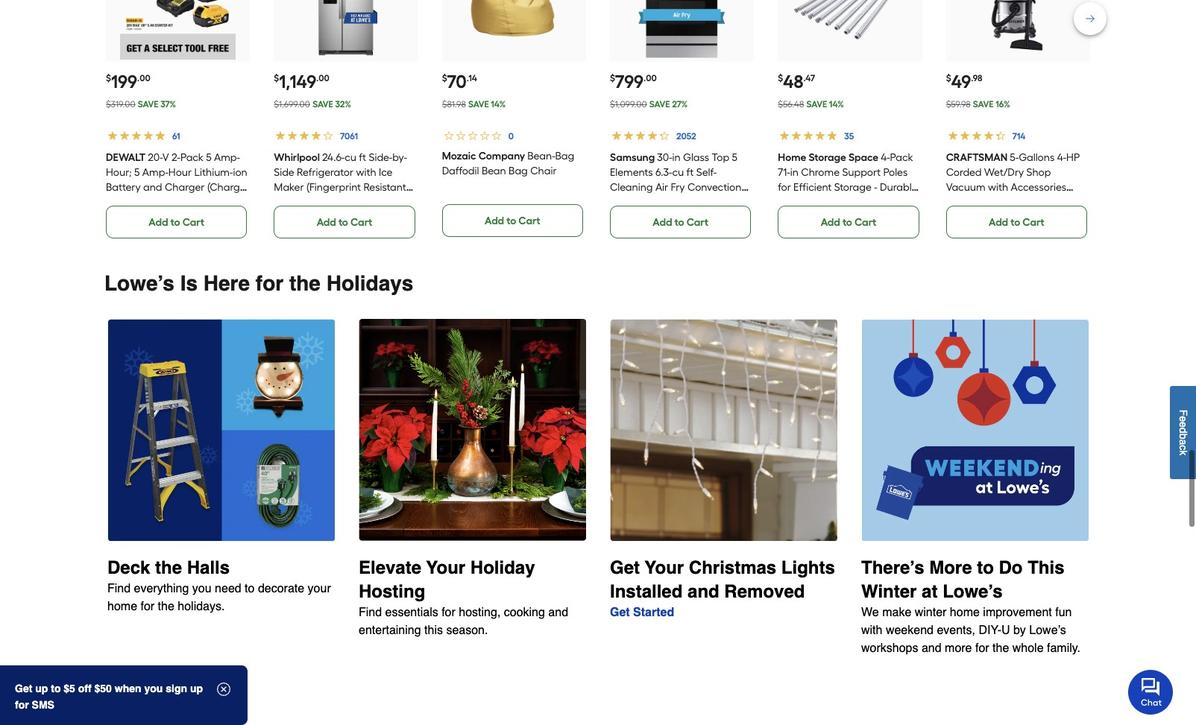Task type: vqa. For each thing, say whether or not it's contained in the screenshot.


Task type: describe. For each thing, give the bounding box(es) containing it.
cu inside 30-in glass top 5 elements 6.3-cu ft self- cleaning air fry convection oven freestanding smart electric range (fingerprint resistant stainless steel)
[[672, 166, 684, 179]]

essentials
[[385, 606, 438, 620]]

ice
[[379, 166, 393, 179]]

resistant inside 30-in glass top 5 elements 6.3-cu ft self- cleaning air fry convection oven freestanding smart electric range (fingerprint resistant stainless steel)
[[610, 226, 653, 239]]

for right here
[[256, 271, 284, 295]]

pack inside 4-pack 71-in chrome support poles for efficient storage - durable steel construction
[[890, 151, 913, 164]]

add to cart for 49
[[989, 216, 1045, 229]]

2 horizontal spatial lowe's
[[1029, 624, 1066, 638]]

mozaic company
[[442, 150, 525, 162]]

add to cart for 70
[[485, 215, 540, 227]]

-
[[874, 181, 878, 194]]

hosting,
[[459, 606, 501, 620]]

0 vertical spatial storage
[[809, 151, 846, 164]]

with inside there's more to do this winter at lowe's we make winter home improvement fun with weekend events, diy-u by lowe's workshops and more for the whole family.
[[861, 624, 883, 638]]

holidays
[[326, 271, 413, 295]]

when
[[115, 683, 141, 695]]

16%
[[996, 99, 1010, 109]]

1 horizontal spatial lowe's
[[943, 582, 1003, 602]]

0 vertical spatial bag
[[555, 150, 574, 162]]

deck
[[107, 558, 150, 579]]

$ 48 .47
[[778, 71, 815, 92]]

add for 70
[[485, 215, 504, 227]]

$81.98 save 14%
[[442, 99, 506, 109]]

more
[[945, 642, 972, 655]]

this
[[424, 624, 443, 638]]

included
[[946, 196, 987, 209]]

oven
[[610, 196, 635, 209]]

whirlpool 24.6-cu ft side-by-side refrigerator with ice maker (fingerprint resistant stainless steel) image
[[288, 0, 404, 60]]

$ 70 .14
[[442, 71, 477, 92]]

to for 70
[[507, 215, 516, 227]]

cart for 199
[[182, 216, 204, 229]]

save for 1,149
[[313, 99, 333, 109]]

.00 for 199
[[137, 73, 150, 83]]

fry
[[671, 181, 685, 194]]

cooking
[[504, 606, 545, 620]]

30-
[[657, 151, 672, 164]]

dewalt 20-v 2-pack 5 amp-hour; 5 amp-hour lithium-ion battery and charger (charger included) image
[[120, 0, 236, 60]]

48
[[783, 71, 804, 92]]

maker
[[274, 181, 304, 194]]

freestanding
[[638, 196, 700, 209]]

holiday
[[471, 558, 535, 579]]

save for 49
[[973, 99, 994, 109]]

save for 70
[[468, 99, 489, 109]]

save for 799
[[649, 99, 670, 109]]

$319.00
[[106, 99, 135, 109]]

add to cart for 1,149
[[317, 216, 372, 229]]

home inside deck the halls find everything you need to decorate your home for the holidays.
[[107, 600, 137, 614]]

to for 1,149
[[339, 216, 348, 229]]

799
[[615, 71, 644, 92]]

holidays.
[[178, 600, 225, 614]]

cleaning
[[610, 181, 653, 194]]

20-
[[148, 151, 162, 164]]

stainless inside 24.6-cu ft side-by- side refrigerator with ice maker (fingerprint resistant stainless steel)
[[274, 196, 315, 209]]

1,149
[[279, 71, 316, 92]]

mozaic company bean-bag daffodil bean bag chair image
[[456, 0, 572, 60]]

shop
[[1027, 166, 1051, 179]]

0 horizontal spatial 5
[[134, 166, 140, 179]]

chair
[[530, 165, 557, 177]]

glass
[[683, 151, 709, 164]]

the inside there's more to do this winter at lowe's we make winter home improvement fun with weekend events, diy-u by lowe's workshops and more for the whole family.
[[993, 642, 1009, 655]]

whole
[[1013, 642, 1044, 655]]

for inside there's more to do this winter at lowe's we make winter home improvement fun with weekend events, diy-u by lowe's workshops and more for the whole family.
[[975, 642, 989, 655]]

range
[[647, 211, 678, 224]]

make
[[882, 606, 912, 620]]

$ 199 .00
[[106, 71, 150, 92]]

v
[[162, 151, 169, 164]]

cart for 1,149
[[351, 216, 372, 229]]

get started link
[[610, 606, 674, 620]]

32%
[[335, 99, 351, 109]]

by-
[[392, 151, 407, 164]]

.98
[[971, 73, 983, 83]]

steel) inside 30-in glass top 5 elements 6.3-cu ft self- cleaning air fry convection oven freestanding smart electric range (fingerprint resistant stainless steel)
[[699, 226, 725, 239]]

included)
[[106, 196, 150, 209]]

5 for 799
[[732, 151, 738, 164]]

24.6-
[[322, 151, 345, 164]]

add to cart for 48
[[821, 216, 877, 229]]

4-pack 71-in chrome support poles for efficient storage - durable steel construction
[[778, 151, 918, 209]]

home storage space 4-pack 71-in chrome support poles for efficient storage - durable steel construction image
[[793, 0, 908, 60]]

air
[[656, 181, 668, 194]]

steel) inside 24.6-cu ft side-by- side refrigerator with ice maker (fingerprint resistant stainless steel)
[[318, 196, 344, 209]]

add to cart link for 70
[[442, 204, 583, 237]]

in inside 30-in glass top 5 elements 6.3-cu ft self- cleaning air fry convection oven freestanding smart electric range (fingerprint resistant stainless steel)
[[672, 151, 681, 164]]

lowe's is here for the holidays
[[104, 271, 413, 295]]

add to cart link for 48
[[778, 206, 919, 239]]

samsung
[[610, 151, 655, 164]]

.00 for 799
[[644, 73, 657, 83]]

$56.48 save 14%
[[778, 99, 844, 109]]

elevate your holiday hosting find essentials for hosting, cooking and entertaining this season.
[[359, 558, 568, 638]]

to for 799
[[675, 216, 684, 229]]

bean
[[482, 165, 506, 177]]

home inside there's more to do this winter at lowe's we make winter home improvement fun with weekend events, diy-u by lowe's workshops and more for the whole family.
[[950, 606, 980, 620]]

save for 199
[[138, 99, 159, 109]]

started
[[633, 606, 674, 620]]

$319.00 save 37%
[[106, 99, 176, 109]]

by
[[1014, 624, 1026, 638]]

white icicle lights with a white cord hanging from the roofline of a house. image
[[610, 319, 838, 541]]

side
[[274, 166, 294, 179]]

self-
[[696, 166, 717, 179]]

(fingerprint inside 30-in glass top 5 elements 6.3-cu ft self- cleaning air fry convection oven freestanding smart electric range (fingerprint resistant stainless steel)
[[680, 211, 735, 224]]

steel
[[778, 196, 801, 209]]

cart for 48
[[855, 216, 877, 229]]

$59.98 save 16%
[[946, 99, 1010, 109]]

the down everything
[[158, 600, 174, 614]]

top
[[712, 151, 730, 164]]

$81.98
[[442, 99, 466, 109]]

27%
[[672, 99, 688, 109]]

vacuum
[[946, 181, 986, 194]]

sms
[[32, 700, 54, 712]]

refrigerator
[[297, 166, 354, 179]]

bean-bag daffodil bean bag chair
[[442, 150, 574, 177]]

for inside 4-pack 71-in chrome support poles for efficient storage - durable steel construction
[[778, 181, 791, 194]]

add for 199
[[149, 216, 168, 229]]

5 for 199
[[206, 151, 212, 164]]

smart
[[702, 196, 732, 209]]

$1,099.00
[[610, 99, 647, 109]]

entertaining
[[359, 624, 421, 638]]

need
[[215, 582, 241, 596]]

installed
[[610, 582, 683, 603]]

$ for 49
[[946, 73, 951, 83]]

side-
[[369, 151, 392, 164]]

1,149 list item
[[274, 0, 418, 239]]

$ for 199
[[106, 73, 111, 83]]

ft inside 24.6-cu ft side-by- side refrigerator with ice maker (fingerprint resistant stainless steel)
[[359, 151, 366, 164]]

workshops
[[861, 642, 918, 655]]

70
[[447, 71, 467, 92]]

add to cart for 799
[[653, 216, 709, 229]]

home storage space
[[778, 151, 879, 164]]

a yellow and gray step ladder, a lighted snowman stocking holder and a green extension cord. image
[[107, 319, 335, 541]]

do
[[999, 558, 1023, 579]]

$ for 1,149
[[274, 73, 279, 83]]

6.3-
[[656, 166, 672, 179]]

add to cart link for 799
[[610, 206, 751, 239]]

$ 799 .00
[[610, 71, 657, 92]]

space
[[849, 151, 879, 164]]



Task type: locate. For each thing, give the bounding box(es) containing it.
amp- down the 20-
[[142, 166, 168, 179]]

add to cart link down accessories
[[946, 206, 1087, 239]]

wet/dry
[[984, 166, 1024, 179]]

0 horizontal spatial resistant
[[364, 181, 406, 194]]

decorate
[[258, 582, 304, 596]]

$1,099.00 save 27%
[[610, 99, 688, 109]]

1 4- from the left
[[881, 151, 890, 164]]

add to cart down 24.6-cu ft side-by- side refrigerator with ice maker (fingerprint resistant stainless steel)
[[317, 216, 372, 229]]

storage up chrome
[[809, 151, 846, 164]]

cart down charger
[[182, 216, 204, 229]]

71-
[[778, 166, 790, 179]]

in inside 4-pack 71-in chrome support poles for efficient storage - durable steel construction
[[790, 166, 799, 179]]

2 save from the left
[[313, 99, 333, 109]]

$5
[[64, 683, 75, 695]]

0 vertical spatial stainless
[[274, 196, 315, 209]]

add to cart link inside 1,149 list item
[[274, 206, 415, 239]]

bag up chair
[[555, 150, 574, 162]]

for inside deck the halls find everything you need to decorate your home for the holidays.
[[141, 600, 154, 614]]

find inside deck the halls find everything you need to decorate your home for the holidays.
[[107, 582, 131, 596]]

lowe's down fun
[[1029, 624, 1066, 638]]

1 horizontal spatial in
[[790, 166, 799, 179]]

the up everything
[[155, 558, 182, 579]]

1 horizontal spatial 14%
[[829, 99, 844, 109]]

pack inside "20-v 2-pack 5 amp- hour; 5 amp-hour lithium-ion battery and charger (charger included)"
[[180, 151, 203, 164]]

1 your from the left
[[426, 558, 466, 579]]

2 horizontal spatial 5
[[732, 151, 738, 164]]

0 horizontal spatial cu
[[345, 151, 356, 164]]

save left 32%
[[313, 99, 333, 109]]

pack
[[180, 151, 203, 164], [890, 151, 913, 164]]

$1,699.00
[[274, 99, 310, 109]]

1 horizontal spatial .00
[[316, 73, 330, 83]]

add to cart link inside the 199 "list item"
[[106, 206, 247, 239]]

2 14% from the left
[[829, 99, 844, 109]]

hosting
[[359, 582, 425, 602]]

1 horizontal spatial with
[[861, 624, 883, 638]]

mozaic
[[442, 150, 476, 162]]

1 e from the top
[[1178, 416, 1190, 422]]

cart inside the 199 "list item"
[[182, 216, 204, 229]]

d
[[1178, 428, 1190, 434]]

add to cart inside 799 "list item"
[[653, 216, 709, 229]]

lowe's down more
[[943, 582, 1003, 602]]

(fingerprint down smart
[[680, 211, 735, 224]]

steel) down refrigerator at the left top
[[318, 196, 344, 209]]

14% right the $81.98
[[491, 99, 506, 109]]

battery
[[106, 181, 141, 194]]

(fingerprint
[[306, 181, 361, 194], [680, 211, 735, 224]]

for inside get up to $5 off $50 when you sign up for sms
[[15, 700, 29, 712]]

add to cart link for 49
[[946, 206, 1087, 239]]

$ inside $ 199 .00
[[106, 73, 111, 83]]

$ up "$59.98"
[[946, 73, 951, 83]]

add for 1,149
[[317, 216, 336, 229]]

craftsman
[[946, 151, 1008, 164]]

$ up $319.00
[[106, 73, 111, 83]]

f e e d b a c k button
[[1170, 386, 1196, 479]]

199
[[111, 71, 137, 92]]

save left 27%
[[649, 99, 670, 109]]

add down freestanding
[[653, 216, 672, 229]]

0 vertical spatial get
[[610, 558, 640, 579]]

1 horizontal spatial find
[[359, 606, 382, 620]]

$ left .14
[[442, 73, 447, 83]]

we
[[861, 606, 879, 620]]

add to cart link for 1,149
[[274, 206, 415, 239]]

add inside 799 "list item"
[[653, 216, 672, 229]]

1 vertical spatial steel)
[[699, 226, 725, 239]]

your for elevate
[[426, 558, 466, 579]]

0 horizontal spatial stainless
[[274, 196, 315, 209]]

1 vertical spatial bag
[[509, 165, 528, 177]]

cu up refrigerator at the left top
[[345, 151, 356, 164]]

construction
[[803, 196, 865, 209]]

2 up from the left
[[190, 683, 203, 695]]

ft down glass at the right
[[687, 166, 694, 179]]

1 vertical spatial with
[[988, 181, 1009, 194]]

to inside get up to $5 off $50 when you sign up for sms
[[51, 683, 61, 695]]

to inside the 48 list item
[[843, 216, 852, 229]]

0 vertical spatial steel)
[[318, 196, 344, 209]]

stainless down range
[[655, 226, 696, 239]]

chat invite button image
[[1128, 669, 1174, 715]]

1 pack from the left
[[180, 151, 203, 164]]

5 right hour;
[[134, 166, 140, 179]]

5 inside 30-in glass top 5 elements 6.3-cu ft self- cleaning air fry convection oven freestanding smart electric range (fingerprint resistant stainless steel)
[[732, 151, 738, 164]]

add down 24.6-cu ft side-by- side refrigerator with ice maker (fingerprint resistant stainless steel)
[[317, 216, 336, 229]]

off
[[78, 683, 91, 695]]

30-in glass top 5 elements 6.3-cu ft self- cleaning air fry convection oven freestanding smart electric range (fingerprint resistant stainless steel)
[[610, 151, 742, 239]]

.00 inside $ 799 .00
[[644, 73, 657, 83]]

2 horizontal spatial with
[[988, 181, 1009, 194]]

$1,699.00 save 32%
[[274, 99, 351, 109]]

in down home
[[790, 166, 799, 179]]

cart for 799
[[687, 216, 709, 229]]

resistant down the electric
[[610, 226, 653, 239]]

hp
[[1067, 151, 1080, 164]]

daffodil
[[442, 165, 479, 177]]

49 list item
[[946, 0, 1090, 239]]

you inside deck the halls find everything you need to decorate your home for the holidays.
[[192, 582, 212, 596]]

to inside deck the halls find everything you need to decorate your home for the holidays.
[[245, 582, 255, 596]]

1 horizontal spatial cu
[[672, 166, 684, 179]]

find up entertaining
[[359, 606, 382, 620]]

add for 799
[[653, 216, 672, 229]]

0 horizontal spatial pack
[[180, 151, 203, 164]]

cart down accessories
[[1023, 216, 1045, 229]]

0 horizontal spatial with
[[356, 166, 376, 179]]

3 $ from the left
[[442, 73, 447, 83]]

samsung 30-in glass top 5 elements 6.3-cu ft self-cleaning air fry convection oven freestanding smart electric range (fingerprint resistant stainless steel) image
[[624, 0, 740, 60]]

(charger
[[207, 181, 249, 194]]

home down deck
[[107, 600, 137, 614]]

.14
[[467, 73, 477, 83]]

0 horizontal spatial lowe's
[[104, 271, 174, 295]]

5 $ from the left
[[778, 73, 783, 83]]

0 horizontal spatial 14%
[[491, 99, 506, 109]]

cart inside the 48 list item
[[855, 216, 877, 229]]

accessories
[[1011, 181, 1067, 194]]

get for get your christmas lights installed and removed
[[610, 558, 640, 579]]

cart down 24.6-cu ft side-by- side refrigerator with ice maker (fingerprint resistant stainless steel)
[[351, 216, 372, 229]]

0 vertical spatial in
[[672, 151, 681, 164]]

1 vertical spatial ft
[[687, 166, 694, 179]]

$ inside $ 1,149 .00
[[274, 73, 279, 83]]

$ up $1,099.00
[[610, 73, 615, 83]]

add down construction at the right top of page
[[821, 216, 840, 229]]

add to cart down charger
[[149, 216, 204, 229]]

weekending at lowe's. image
[[861, 319, 1089, 541]]

there's more to do this winter at lowe's we make winter home improvement fun with weekend events, diy-u by lowe's workshops and more for the whole family.
[[861, 558, 1081, 655]]

bag down company
[[509, 165, 528, 177]]

$ for 70
[[442, 73, 447, 83]]

0 horizontal spatial 4-
[[881, 151, 890, 164]]

to inside 1,149 list item
[[339, 216, 348, 229]]

and inside elevate your holiday hosting find essentials for hosting, cooking and entertaining this season.
[[548, 606, 568, 620]]

pack up hour
[[180, 151, 203, 164]]

and inside get your christmas lights installed and removed get started
[[688, 582, 719, 603]]

e up d
[[1178, 416, 1190, 422]]

save inside 799 "list item"
[[649, 99, 670, 109]]

$ inside $ 70 .14
[[442, 73, 447, 83]]

to down accessories
[[1011, 216, 1020, 229]]

add to cart down accessories
[[989, 216, 1045, 229]]

cu inside 24.6-cu ft side-by- side refrigerator with ice maker (fingerprint resistant stainless steel)
[[345, 151, 356, 164]]

stainless inside 30-in glass top 5 elements 6.3-cu ft self- cleaning air fry convection oven freestanding smart electric range (fingerprint resistant stainless steel)
[[655, 226, 696, 239]]

$ inside $ 799 .00
[[610, 73, 615, 83]]

removed
[[724, 582, 805, 603]]

1 horizontal spatial (fingerprint
[[680, 211, 735, 224]]

your up installed
[[645, 558, 684, 579]]

find down deck
[[107, 582, 131, 596]]

0 vertical spatial find
[[107, 582, 131, 596]]

$ inside $ 48 .47
[[778, 73, 783, 83]]

charger
[[165, 181, 205, 194]]

to for 48
[[843, 216, 852, 229]]

.00 inside $ 1,149 .00
[[316, 73, 330, 83]]

0 horizontal spatial in
[[672, 151, 681, 164]]

durable
[[880, 181, 918, 194]]

4- inside 5-gallons 4-hp corded wet/dry shop vacuum with accessories included
[[1057, 151, 1067, 164]]

6 $ from the left
[[946, 73, 951, 83]]

e
[[1178, 416, 1190, 422], [1178, 422, 1190, 428]]

2 .00 from the left
[[316, 73, 330, 83]]

1 vertical spatial stainless
[[655, 226, 696, 239]]

with inside 5-gallons 4-hp corded wet/dry shop vacuum with accessories included
[[988, 181, 1009, 194]]

cart inside 1,149 list item
[[351, 216, 372, 229]]

14% inside 70 list item
[[491, 99, 506, 109]]

your for get
[[645, 558, 684, 579]]

save
[[138, 99, 159, 109], [313, 99, 333, 109], [468, 99, 489, 109], [649, 99, 670, 109], [807, 99, 827, 109], [973, 99, 994, 109]]

pack up poles
[[890, 151, 913, 164]]

get up sms
[[15, 683, 32, 695]]

0 horizontal spatial you
[[144, 683, 163, 695]]

to left the $5
[[51, 683, 61, 695]]

add for 49
[[989, 216, 1008, 229]]

add to cart inside 1,149 list item
[[317, 216, 372, 229]]

2 your from the left
[[645, 558, 684, 579]]

save inside the 48 list item
[[807, 99, 827, 109]]

save left 37%
[[138, 99, 159, 109]]

save right $56.48
[[807, 99, 827, 109]]

1 vertical spatial find
[[359, 606, 382, 620]]

70 list item
[[442, 0, 586, 237]]

a holiday table with plates on chargers, gold candlesticks, a vase with greenery and poinsettias. image
[[359, 319, 586, 541]]

1 horizontal spatial bag
[[555, 150, 574, 162]]

add to cart link for 199
[[106, 206, 247, 239]]

1 save from the left
[[138, 99, 159, 109]]

to down freestanding
[[675, 216, 684, 229]]

1 horizontal spatial home
[[950, 606, 980, 620]]

2 e from the top
[[1178, 422, 1190, 428]]

to inside 49 list item
[[1011, 216, 1020, 229]]

dewalt
[[106, 151, 146, 164]]

1 vertical spatial you
[[144, 683, 163, 695]]

4- inside 4-pack 71-in chrome support poles for efficient storage - durable steel construction
[[881, 151, 890, 164]]

0 vertical spatial you
[[192, 582, 212, 596]]

weekend
[[886, 624, 934, 638]]

1 horizontal spatial up
[[190, 683, 203, 695]]

cart for 49
[[1023, 216, 1045, 229]]

6 save from the left
[[973, 99, 994, 109]]

poles
[[883, 166, 908, 179]]

a
[[1178, 440, 1190, 445]]

stainless down maker
[[274, 196, 315, 209]]

$ for 48
[[778, 73, 783, 83]]

1 horizontal spatial amp-
[[214, 151, 240, 164]]

1 horizontal spatial ft
[[687, 166, 694, 179]]

your
[[426, 558, 466, 579], [645, 558, 684, 579]]

1 .00 from the left
[[137, 73, 150, 83]]

find inside elevate your holiday hosting find essentials for hosting, cooking and entertaining this season.
[[359, 606, 382, 620]]

0 vertical spatial ft
[[359, 151, 366, 164]]

to down construction at the right top of page
[[843, 216, 852, 229]]

christmas
[[689, 558, 777, 579]]

family.
[[1047, 642, 1081, 655]]

get inside get up to $5 off $50 when you sign up for sms
[[15, 683, 32, 695]]

everything
[[134, 582, 189, 596]]

and inside "20-v 2-pack 5 amp- hour; 5 amp-hour lithium-ion battery and charger (charger included)"
[[143, 181, 162, 194]]

to for 49
[[1011, 216, 1020, 229]]

199 list item
[[106, 0, 250, 239]]

0 horizontal spatial ft
[[359, 151, 366, 164]]

1 horizontal spatial 5
[[206, 151, 212, 164]]

storage down the support
[[834, 181, 872, 194]]

amp- up ion in the left top of the page
[[214, 151, 240, 164]]

3 save from the left
[[468, 99, 489, 109]]

0 horizontal spatial amp-
[[142, 166, 168, 179]]

1 horizontal spatial 4-
[[1057, 151, 1067, 164]]

your
[[308, 582, 331, 596]]

corded
[[946, 166, 982, 179]]

your right elevate
[[426, 558, 466, 579]]

.00 up $1,699.00 save 32%
[[316, 73, 330, 83]]

cart inside 799 "list item"
[[687, 216, 709, 229]]

48 list item
[[778, 0, 922, 239]]

gallons
[[1019, 151, 1055, 164]]

2 vertical spatial lowe's
[[1029, 624, 1066, 638]]

ion
[[233, 166, 247, 179]]

improvement
[[983, 606, 1052, 620]]

.00 for 1,149
[[316, 73, 330, 83]]

more
[[929, 558, 972, 579]]

2 horizontal spatial .00
[[644, 73, 657, 83]]

resistant down ice on the top left of page
[[364, 181, 406, 194]]

0 horizontal spatial your
[[426, 558, 466, 579]]

0 horizontal spatial .00
[[137, 73, 150, 83]]

for inside elevate your holiday hosting find essentials for hosting, cooking and entertaining this season.
[[442, 606, 456, 620]]

1 horizontal spatial your
[[645, 558, 684, 579]]

company
[[479, 150, 525, 162]]

to for 199
[[170, 216, 180, 229]]

0 horizontal spatial steel)
[[318, 196, 344, 209]]

1 vertical spatial in
[[790, 166, 799, 179]]

get up installed
[[610, 558, 640, 579]]

799 list item
[[610, 0, 754, 239]]

1 vertical spatial (fingerprint
[[680, 211, 735, 224]]

save left 16%
[[973, 99, 994, 109]]

0 horizontal spatial find
[[107, 582, 131, 596]]

5 save from the left
[[807, 99, 827, 109]]

add to cart for 199
[[149, 216, 204, 229]]

and inside there's more to do this winter at lowe's we make winter home improvement fun with weekend events, diy-u by lowe's workshops and more for the whole family.
[[922, 642, 942, 655]]

$ 1,149 .00
[[274, 71, 330, 92]]

add inside the 199 "list item"
[[149, 216, 168, 229]]

0 vertical spatial lowe's
[[104, 271, 174, 295]]

add to cart link down charger
[[106, 206, 247, 239]]

for left sms
[[15, 700, 29, 712]]

get down installed
[[610, 606, 630, 620]]

add to cart down freestanding
[[653, 216, 709, 229]]

save right the $81.98
[[468, 99, 489, 109]]

cart for 70
[[519, 215, 540, 227]]

you up holidays.
[[192, 582, 212, 596]]

5 up the lithium-
[[206, 151, 212, 164]]

24.6-cu ft side-by- side refrigerator with ice maker (fingerprint resistant stainless steel)
[[274, 151, 407, 209]]

add inside 1,149 list item
[[317, 216, 336, 229]]

0 horizontal spatial bag
[[509, 165, 528, 177]]

$50
[[94, 683, 112, 695]]

1 vertical spatial storage
[[834, 181, 872, 194]]

14% inside the 48 list item
[[829, 99, 844, 109]]

to inside 70 list item
[[507, 215, 516, 227]]

whirlpool
[[274, 151, 320, 164]]

ft left the side-
[[359, 151, 366, 164]]

elements
[[610, 166, 653, 179]]

add to cart inside the 48 list item
[[821, 216, 877, 229]]

cart down '-'
[[855, 216, 877, 229]]

add to cart link down fry
[[610, 206, 751, 239]]

ft inside 30-in glass top 5 elements 6.3-cu ft self- cleaning air fry convection oven freestanding smart electric range (fingerprint resistant stainless steel)
[[687, 166, 694, 179]]

bag
[[555, 150, 574, 162], [509, 165, 528, 177]]

2 4- from the left
[[1057, 151, 1067, 164]]

k
[[1178, 451, 1190, 456]]

up right sign
[[190, 683, 203, 695]]

you left sign
[[144, 683, 163, 695]]

with down wet/dry
[[988, 181, 1009, 194]]

your inside get your christmas lights installed and removed get started
[[645, 558, 684, 579]]

3 .00 from the left
[[644, 73, 657, 83]]

storage inside 4-pack 71-in chrome support poles for efficient storage - durable steel construction
[[834, 181, 872, 194]]

1 horizontal spatial steel)
[[699, 226, 725, 239]]

.00 up $319.00 save 37%
[[137, 73, 150, 83]]

add to cart inside 70 list item
[[485, 215, 540, 227]]

1 vertical spatial amp-
[[142, 166, 168, 179]]

1 vertical spatial resistant
[[610, 226, 653, 239]]

to right need
[[245, 582, 255, 596]]

save inside 49 list item
[[973, 99, 994, 109]]

cart inside 70 list item
[[519, 215, 540, 227]]

0 vertical spatial resistant
[[364, 181, 406, 194]]

2 $ from the left
[[274, 73, 279, 83]]

home up events,
[[950, 606, 980, 620]]

add to cart inside the 199 "list item"
[[149, 216, 204, 229]]

1 vertical spatial cu
[[672, 166, 684, 179]]

at
[[922, 582, 938, 602]]

0 vertical spatial (fingerprint
[[306, 181, 361, 194]]

to left do
[[977, 558, 994, 579]]

4 save from the left
[[649, 99, 670, 109]]

to inside there's more to do this winter at lowe's we make winter home improvement fun with weekend events, diy-u by lowe's workshops and more for the whole family.
[[977, 558, 994, 579]]

0 horizontal spatial up
[[35, 683, 48, 695]]

4- up poles
[[881, 151, 890, 164]]

add inside 49 list item
[[989, 216, 1008, 229]]

resistant
[[364, 181, 406, 194], [610, 226, 653, 239]]

1 $ from the left
[[106, 73, 111, 83]]

in left glass at the right
[[672, 151, 681, 164]]

elevate
[[359, 558, 421, 579]]

1 horizontal spatial resistant
[[610, 226, 653, 239]]

and left more
[[922, 642, 942, 655]]

get for get up to $5 off $50 when you sign up
[[15, 683, 32, 695]]

add down 5-gallons 4-hp corded wet/dry shop vacuum with accessories included
[[989, 216, 1008, 229]]

add to cart down bean
[[485, 215, 540, 227]]

14%
[[491, 99, 506, 109], [829, 99, 844, 109]]

season.
[[446, 624, 488, 638]]

for up this
[[442, 606, 456, 620]]

and down 'christmas'
[[688, 582, 719, 603]]

add down bean
[[485, 215, 504, 227]]

2 vertical spatial with
[[861, 624, 883, 638]]

0 horizontal spatial home
[[107, 600, 137, 614]]

14% for 70
[[491, 99, 506, 109]]

save inside the 199 "list item"
[[138, 99, 159, 109]]

and up included)
[[143, 181, 162, 194]]

lowe's
[[104, 271, 174, 295], [943, 582, 1003, 602], [1029, 624, 1066, 638]]

bean-
[[528, 150, 555, 162]]

c
[[1178, 445, 1190, 451]]

add down included)
[[149, 216, 168, 229]]

resistant inside 24.6-cu ft side-by- side refrigerator with ice maker (fingerprint resistant stainless steel)
[[364, 181, 406, 194]]

cu up fry
[[672, 166, 684, 179]]

save inside 1,149 list item
[[313, 99, 333, 109]]

home
[[107, 600, 137, 614], [950, 606, 980, 620]]

fun
[[1056, 606, 1072, 620]]

.00 inside $ 199 .00
[[137, 73, 150, 83]]

add to cart
[[485, 215, 540, 227], [149, 216, 204, 229], [317, 216, 372, 229], [653, 216, 709, 229], [821, 216, 877, 229], [989, 216, 1045, 229]]

add to cart link down refrigerator at the left top
[[274, 206, 415, 239]]

cart down smart
[[687, 216, 709, 229]]

add inside the 48 list item
[[821, 216, 840, 229]]

the down the u
[[993, 642, 1009, 655]]

$ for 799
[[610, 73, 615, 83]]

1 horizontal spatial stainless
[[655, 226, 696, 239]]

1 14% from the left
[[491, 99, 506, 109]]

14% right $56.48
[[829, 99, 844, 109]]

add to cart link
[[442, 204, 583, 237], [106, 206, 247, 239], [274, 206, 415, 239], [610, 206, 751, 239], [778, 206, 919, 239], [946, 206, 1087, 239]]

for down 71-
[[778, 181, 791, 194]]

with inside 24.6-cu ft side-by- side refrigerator with ice maker (fingerprint resistant stainless steel)
[[356, 166, 376, 179]]

49
[[951, 71, 971, 92]]

for down everything
[[141, 600, 154, 614]]

f
[[1178, 410, 1190, 416]]

craftsman 5-gallons 4-hp corded wet/dry shop vacuum with accessories included image
[[961, 0, 1076, 60]]

for
[[778, 181, 791, 194], [256, 271, 284, 295], [141, 600, 154, 614], [442, 606, 456, 620], [975, 642, 989, 655], [15, 700, 29, 712]]

2 vertical spatial get
[[15, 683, 32, 695]]

save for 48
[[807, 99, 827, 109]]

2 pack from the left
[[890, 151, 913, 164]]

1 horizontal spatial pack
[[890, 151, 913, 164]]

cart inside 49 list item
[[1023, 216, 1045, 229]]

0 vertical spatial amp-
[[214, 151, 240, 164]]

0 vertical spatial with
[[356, 166, 376, 179]]

up up sms
[[35, 683, 48, 695]]

to inside 799 "list item"
[[675, 216, 684, 229]]

4 $ from the left
[[610, 73, 615, 83]]

add to cart link inside 70 list item
[[442, 204, 583, 237]]

5 right top
[[732, 151, 738, 164]]

$ up $56.48
[[778, 73, 783, 83]]

save inside 70 list item
[[468, 99, 489, 109]]

1 up from the left
[[35, 683, 48, 695]]

add to cart inside 49 list item
[[989, 216, 1045, 229]]

to down bean-bag daffodil bean bag chair
[[507, 215, 516, 227]]

b
[[1178, 434, 1190, 440]]

(fingerprint inside 24.6-cu ft side-by- side refrigerator with ice maker (fingerprint resistant stainless steel)
[[306, 181, 361, 194]]

$56.48
[[778, 99, 804, 109]]

your inside elevate your holiday hosting find essentials for hosting, cooking and entertaining this season.
[[426, 558, 466, 579]]

1 vertical spatial lowe's
[[943, 582, 1003, 602]]

cu
[[345, 151, 356, 164], [672, 166, 684, 179]]

1 horizontal spatial you
[[192, 582, 212, 596]]

$ inside $ 49 .98
[[946, 73, 951, 83]]

1 vertical spatial get
[[610, 606, 630, 620]]

add to cart link inside 799 "list item"
[[610, 206, 751, 239]]

0 vertical spatial cu
[[345, 151, 356, 164]]

add to cart link inside the 48 list item
[[778, 206, 919, 239]]

lights
[[782, 558, 835, 579]]

efficient
[[794, 181, 832, 194]]

to inside the 199 "list item"
[[170, 216, 180, 229]]

add for 48
[[821, 216, 840, 229]]

add to cart link inside 49 list item
[[946, 206, 1087, 239]]

and right cooking
[[548, 606, 568, 620]]

14% for 48
[[829, 99, 844, 109]]

0 horizontal spatial (fingerprint
[[306, 181, 361, 194]]

(fingerprint down refrigerator at the left top
[[306, 181, 361, 194]]

halls
[[187, 558, 230, 579]]

with left ice on the top left of page
[[356, 166, 376, 179]]

you inside get up to $5 off $50 when you sign up for sms
[[144, 683, 163, 695]]

lithium-
[[194, 166, 233, 179]]

.00 up $1,099.00 save 27%
[[644, 73, 657, 83]]

sign
[[166, 683, 187, 695]]

the left the "holidays"
[[289, 271, 321, 295]]

add inside 70 list item
[[485, 215, 504, 227]]

with down we at the bottom of the page
[[861, 624, 883, 638]]



